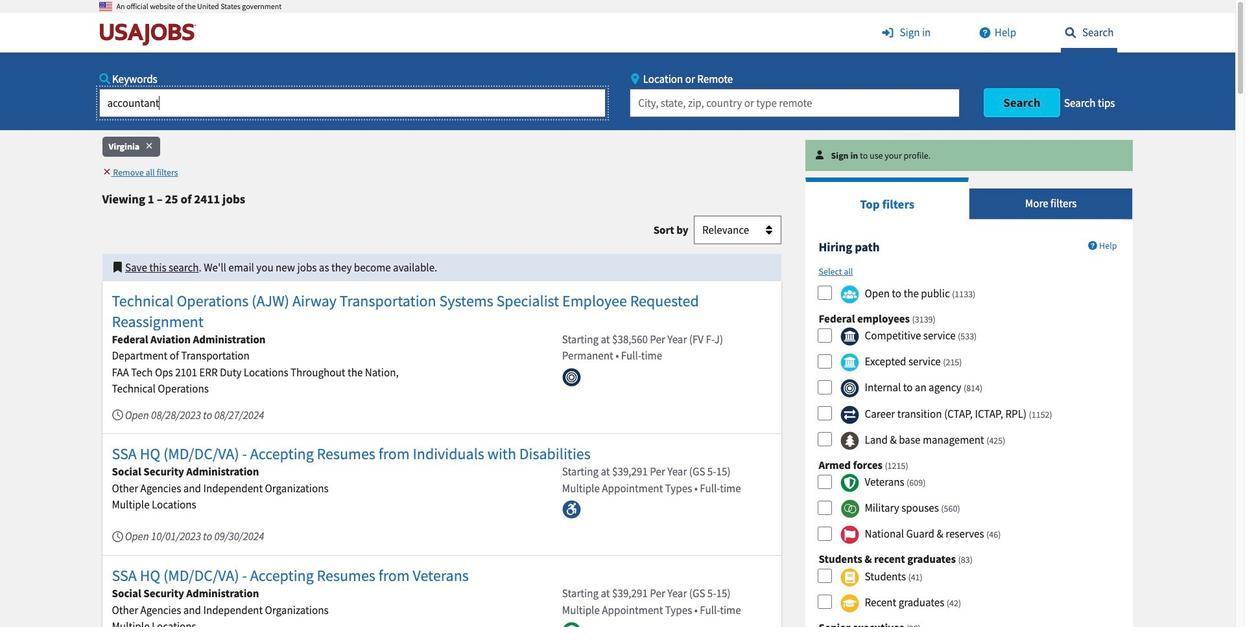 Task type: describe. For each thing, give the bounding box(es) containing it.
military spouses image
[[841, 500, 860, 519]]

main navigation element
[[0, 13, 1236, 130]]

national guard & reserves image
[[841, 526, 860, 545]]

competitive service image
[[841, 328, 860, 347]]

land & base management image
[[841, 432, 860, 451]]

job search image
[[1061, 27, 1080, 38]]

City, state, zip, country or type remote text field
[[630, 89, 960, 117]]

recent graduates image
[[841, 595, 860, 614]]

u.s. flag image
[[99, 0, 112, 13]]

header element
[[0, 0, 1236, 130]]



Task type: locate. For each thing, give the bounding box(es) containing it.
hiring path help image
[[1089, 241, 1098, 250]]

students image
[[841, 569, 860, 588]]

internal to an agency image
[[841, 380, 860, 399]]

tab list
[[806, 178, 1134, 220]]

excepted service image
[[841, 354, 860, 373]]

Job title, dept., agency, series or occupation text field
[[99, 89, 606, 117]]

usajobs logo image
[[99, 23, 201, 46]]

remove all filters image
[[102, 168, 111, 177]]

open to the public image
[[841, 285, 860, 304]]

career transition (ctap, ictap, rpl) image
[[841, 406, 860, 425]]

help image
[[976, 27, 995, 38]]

veterans image
[[841, 474, 860, 493]]



